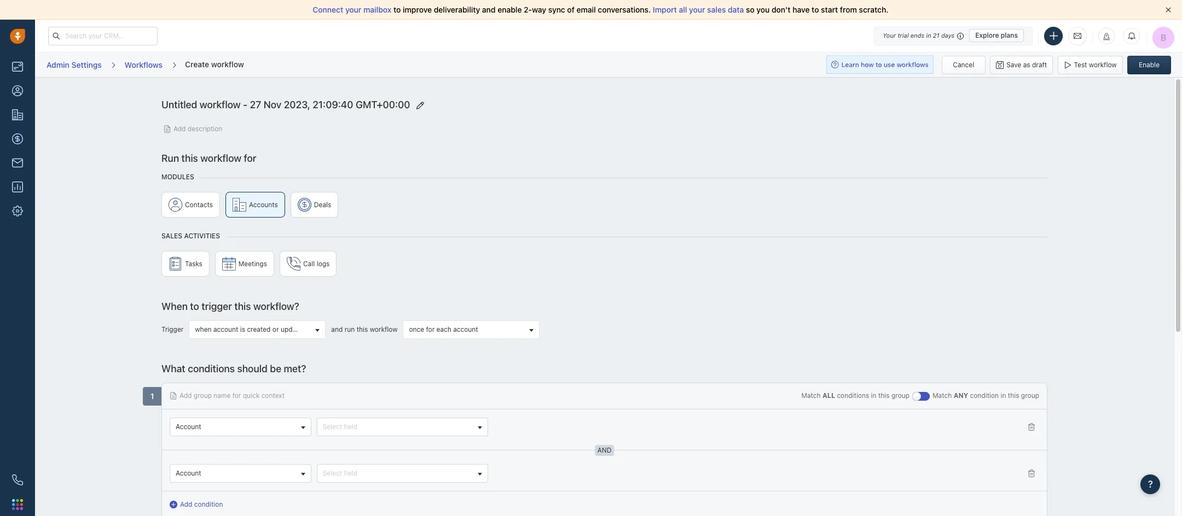 Task type: locate. For each thing, give the bounding box(es) containing it.
1 vertical spatial account
[[176, 470, 201, 478]]

met?
[[284, 363, 306, 375]]

account button up add condition
[[170, 465, 311, 483]]

run
[[161, 153, 179, 164]]

this
[[182, 153, 198, 164], [234, 301, 251, 313], [357, 326, 368, 334], [879, 392, 890, 400], [1008, 392, 1020, 400]]

group containing contacts
[[161, 192, 1048, 223]]

match all conditions in this group
[[802, 392, 910, 400]]

workflow
[[211, 60, 244, 69], [1089, 60, 1117, 69], [200, 99, 241, 111], [200, 153, 241, 164], [370, 326, 398, 334]]

accounts
[[249, 201, 278, 209]]

contacts button
[[161, 192, 220, 218]]

1 horizontal spatial condition
[[970, 392, 999, 400]]

for up the 'accounts' button
[[244, 153, 256, 164]]

1 horizontal spatial group
[[892, 392, 910, 400]]

add for add description
[[174, 125, 186, 133]]

be
[[270, 363, 281, 375]]

select field button
[[317, 418, 488, 437], [317, 465, 488, 483]]

workflow for untitled
[[200, 99, 241, 111]]

and left enable
[[482, 5, 496, 14]]

your
[[345, 5, 362, 14], [689, 5, 705, 14]]

0 horizontal spatial conditions
[[188, 363, 235, 375]]

group
[[194, 392, 212, 400], [892, 392, 910, 400], [1021, 392, 1040, 400]]

0 horizontal spatial your
[[345, 5, 362, 14]]

connect your mailbox to improve deliverability and enable 2-way sync of email conversations. import all your sales data so you don't have to start from scratch.
[[313, 5, 889, 14]]

2023,
[[284, 99, 310, 111]]

to right when
[[190, 301, 199, 313]]

connect
[[313, 5, 343, 14]]

2 horizontal spatial for
[[426, 326, 435, 334]]

2 account from the top
[[176, 470, 201, 478]]

cancel
[[953, 60, 974, 69]]

explore
[[976, 31, 999, 39]]

1 horizontal spatial match
[[933, 392, 952, 400]]

in left 21
[[926, 32, 931, 39]]

account right each
[[453, 326, 478, 334]]

select field
[[323, 423, 357, 431], [323, 470, 357, 478]]

sales
[[707, 5, 726, 14]]

trigger
[[202, 301, 232, 313]]

sales activities
[[161, 232, 220, 240]]

conditions up name
[[188, 363, 235, 375]]

workflow right the test
[[1089, 60, 1117, 69]]

and left run
[[331, 326, 343, 334]]

2 account button from the top
[[170, 465, 311, 483]]

0 horizontal spatial for
[[232, 392, 241, 400]]

when
[[195, 326, 212, 334]]

cancel button
[[942, 56, 986, 74]]

account button for 2nd select field button from the top of the page
[[170, 465, 311, 483]]

you
[[757, 5, 770, 14]]

group
[[161, 192, 1048, 223], [161, 251, 1048, 282]]

2 match from the left
[[933, 392, 952, 400]]

account button for second select field button from the bottom
[[170, 418, 311, 437]]

1 vertical spatial field
[[344, 470, 357, 478]]

workflow left "-"
[[200, 99, 241, 111]]

2 group from the left
[[892, 392, 910, 400]]

contacts
[[185, 201, 213, 209]]

0 vertical spatial select field button
[[317, 418, 488, 437]]

logs
[[317, 260, 330, 268]]

1 vertical spatial add
[[180, 392, 192, 400]]

1 vertical spatial group
[[161, 251, 1048, 282]]

0 vertical spatial select
[[323, 423, 342, 431]]

account button down add group name for quick context
[[170, 418, 311, 437]]

workflows link
[[124, 56, 163, 73]]

match left all
[[802, 392, 821, 400]]

workflow down the description
[[200, 153, 241, 164]]

nov
[[264, 99, 281, 111]]

in for conditions
[[871, 392, 877, 400]]

0 vertical spatial account
[[176, 423, 201, 431]]

quick
[[243, 392, 260, 400]]

activities
[[184, 232, 220, 240]]

in right all
[[871, 392, 877, 400]]

0 vertical spatial condition
[[970, 392, 999, 400]]

as
[[1023, 60, 1031, 69]]

add for add condition
[[180, 501, 192, 509]]

workflow inside button
[[1089, 60, 1117, 69]]

in right any
[[1001, 392, 1006, 400]]

1 vertical spatial select field
[[323, 470, 357, 478]]

1 match from the left
[[802, 392, 821, 400]]

import
[[653, 5, 677, 14]]

call
[[303, 260, 315, 268]]

match
[[802, 392, 821, 400], [933, 392, 952, 400]]

0 horizontal spatial group
[[194, 392, 212, 400]]

match left any
[[933, 392, 952, 400]]

close image
[[1166, 7, 1171, 13]]

2 your from the left
[[689, 5, 705, 14]]

3 group from the left
[[1021, 392, 1040, 400]]

explore plans link
[[970, 29, 1024, 42]]

1 horizontal spatial for
[[244, 153, 256, 164]]

1 vertical spatial for
[[426, 326, 435, 334]]

Search your CRM... text field
[[48, 27, 158, 45]]

0 vertical spatial for
[[244, 153, 256, 164]]

enable
[[498, 5, 522, 14]]

1 horizontal spatial account
[[453, 326, 478, 334]]

1 horizontal spatial your
[[689, 5, 705, 14]]

your right all
[[689, 5, 705, 14]]

0 horizontal spatial match
[[802, 392, 821, 400]]

group for match any condition in this group
[[1021, 392, 1040, 400]]

0 vertical spatial field
[[344, 423, 357, 431]]

workflow left once
[[370, 326, 398, 334]]

1 horizontal spatial in
[[926, 32, 931, 39]]

field
[[344, 423, 357, 431], [344, 470, 357, 478]]

add condition
[[180, 501, 223, 509]]

0 horizontal spatial account
[[213, 326, 238, 334]]

1 vertical spatial and
[[331, 326, 343, 334]]

2 vertical spatial for
[[232, 392, 241, 400]]

0 horizontal spatial to
[[190, 301, 199, 313]]

email image
[[1074, 31, 1082, 40]]

account button
[[170, 418, 311, 437], [170, 465, 311, 483]]

deals
[[314, 201, 331, 209]]

to left start
[[812, 5, 819, 14]]

2 horizontal spatial group
[[1021, 392, 1040, 400]]

0 vertical spatial group
[[161, 192, 1048, 223]]

1 account button from the top
[[170, 418, 311, 437]]

test workflow button
[[1058, 56, 1123, 74]]

for left quick
[[232, 392, 241, 400]]

your left mailbox
[[345, 5, 362, 14]]

to right mailbox
[[394, 5, 401, 14]]

for for run this workflow for
[[244, 153, 256, 164]]

2 field from the top
[[344, 470, 357, 478]]

account down add group name for quick context
[[176, 423, 201, 431]]

2 vertical spatial add
[[180, 501, 192, 509]]

phone image
[[12, 475, 23, 486]]

1 your from the left
[[345, 5, 362, 14]]

ends
[[911, 32, 925, 39]]

match for match all conditions in this group
[[802, 392, 821, 400]]

once for each account
[[409, 326, 478, 334]]

for left each
[[426, 326, 435, 334]]

explore plans
[[976, 31, 1018, 39]]

1 vertical spatial account button
[[170, 465, 311, 483]]

run
[[345, 326, 355, 334]]

condition
[[970, 392, 999, 400], [194, 501, 223, 509]]

2 group from the top
[[161, 251, 1048, 282]]

workflow right create on the left
[[211, 60, 244, 69]]

1 horizontal spatial and
[[482, 5, 496, 14]]

group containing tasks
[[161, 251, 1048, 282]]

account
[[176, 423, 201, 431], [176, 470, 201, 478]]

1 field from the top
[[344, 423, 357, 431]]

save as draft button
[[990, 56, 1053, 74]]

for
[[244, 153, 256, 164], [426, 326, 435, 334], [232, 392, 241, 400]]

match for match any condition in this group
[[933, 392, 952, 400]]

test
[[1074, 60, 1087, 69]]

in
[[926, 32, 931, 39], [871, 392, 877, 400], [1001, 392, 1006, 400]]

account up add condition link
[[176, 470, 201, 478]]

1 vertical spatial select field button
[[317, 465, 488, 483]]

updated
[[281, 326, 306, 334]]

1 vertical spatial condition
[[194, 501, 223, 509]]

your
[[883, 32, 896, 39]]

connect your mailbox link
[[313, 5, 394, 14]]

account
[[213, 326, 238, 334], [453, 326, 478, 334]]

1 group from the top
[[161, 192, 1048, 223]]

0 vertical spatial account button
[[170, 418, 311, 437]]

draft
[[1032, 60, 1047, 69]]

0 vertical spatial select field
[[323, 423, 357, 431]]

1 vertical spatial conditions
[[837, 392, 869, 400]]

have
[[793, 5, 810, 14]]

0 vertical spatial and
[[482, 5, 496, 14]]

conditions right all
[[837, 392, 869, 400]]

in for ends
[[926, 32, 931, 39]]

0 horizontal spatial in
[[871, 392, 877, 400]]

account left is
[[213, 326, 238, 334]]

for inside once for each account button
[[426, 326, 435, 334]]

once for each account button
[[403, 321, 540, 339]]

conditions
[[188, 363, 235, 375], [837, 392, 869, 400]]

0 vertical spatial add
[[174, 125, 186, 133]]

your trial ends in 21 days
[[883, 32, 955, 39]]

for for add group name for quick context
[[232, 392, 241, 400]]

workflow for test
[[1089, 60, 1117, 69]]

enable button
[[1128, 56, 1171, 74]]

1 horizontal spatial conditions
[[837, 392, 869, 400]]

add for add group name for quick context
[[180, 392, 192, 400]]

1 vertical spatial select
[[323, 470, 342, 478]]

2 horizontal spatial in
[[1001, 392, 1006, 400]]

1 account from the top
[[176, 423, 201, 431]]

to
[[394, 5, 401, 14], [812, 5, 819, 14], [190, 301, 199, 313]]



Task type: vqa. For each thing, say whether or not it's contained in the screenshot.
plans
yes



Task type: describe. For each thing, give the bounding box(es) containing it.
save as draft
[[1007, 60, 1047, 69]]

0 horizontal spatial condition
[[194, 501, 223, 509]]

create workflow
[[185, 60, 244, 69]]

start
[[821, 5, 838, 14]]

when
[[161, 301, 188, 313]]

or
[[273, 326, 279, 334]]

meetings
[[239, 260, 267, 268]]

improve
[[403, 5, 432, 14]]

1 select field button from the top
[[317, 418, 488, 437]]

21:09:40
[[313, 99, 353, 111]]

1 group from the left
[[194, 392, 212, 400]]

1 account from the left
[[213, 326, 238, 334]]

settings
[[71, 60, 102, 69]]

create
[[185, 60, 209, 69]]

2 select field from the top
[[323, 470, 357, 478]]

when account is created or updated
[[195, 326, 306, 334]]

untitled workflow - 27 nov 2023, 21:09:40 gmt+00:00
[[161, 99, 410, 111]]

deliverability
[[434, 5, 480, 14]]

match any condition in this group
[[933, 392, 1040, 400]]

2-
[[524, 5, 532, 14]]

each
[[437, 326, 452, 334]]

2 account from the left
[[453, 326, 478, 334]]

email
[[577, 5, 596, 14]]

mailbox
[[363, 5, 392, 14]]

1 select from the top
[[323, 423, 342, 431]]

is
[[240, 326, 245, 334]]

all
[[679, 5, 687, 14]]

call logs
[[303, 260, 330, 268]]

don't
[[772, 5, 791, 14]]

plans
[[1001, 31, 1018, 39]]

untitled
[[161, 99, 197, 111]]

admin settings
[[47, 60, 102, 69]]

when account is created or updated button
[[189, 321, 326, 339]]

and run this workflow
[[331, 326, 398, 334]]

0 horizontal spatial and
[[331, 326, 343, 334]]

workflow?
[[253, 301, 299, 313]]

run this workflow for
[[161, 153, 256, 164]]

0 vertical spatial conditions
[[188, 363, 235, 375]]

group for sales activities
[[161, 251, 1048, 282]]

tasks button
[[161, 251, 210, 277]]

27
[[250, 99, 261, 111]]

save
[[1007, 60, 1022, 69]]

name
[[214, 392, 231, 400]]

meetings button
[[215, 251, 274, 277]]

account for second select field button from the bottom
[[176, 423, 201, 431]]

sync
[[548, 5, 565, 14]]

add condition link
[[170, 500, 223, 510]]

add group name for quick context
[[180, 392, 285, 400]]

accounts button
[[226, 192, 285, 218]]

call logs button
[[280, 251, 337, 277]]

in for condition
[[1001, 392, 1006, 400]]

add description
[[174, 125, 222, 133]]

all
[[823, 392, 835, 400]]

gmt+00:00
[[356, 99, 410, 111]]

should
[[237, 363, 268, 375]]

2 select from the top
[[323, 470, 342, 478]]

-
[[243, 99, 248, 111]]

group for modules
[[161, 192, 1048, 223]]

what conditions should be met?
[[161, 363, 306, 375]]

admin settings link
[[46, 56, 102, 73]]

scratch.
[[859, 5, 889, 14]]

2 horizontal spatial to
[[812, 5, 819, 14]]

2 select field button from the top
[[317, 465, 488, 483]]

tasks
[[185, 260, 202, 268]]

created
[[247, 326, 271, 334]]

once
[[409, 326, 424, 334]]

way
[[532, 5, 546, 14]]

modules
[[161, 173, 194, 181]]

trigger
[[161, 326, 184, 334]]

data
[[728, 5, 744, 14]]

days
[[941, 32, 955, 39]]

when to trigger this workflow?
[[161, 301, 299, 313]]

workflows
[[125, 60, 163, 69]]

enable
[[1139, 60, 1160, 69]]

21
[[933, 32, 940, 39]]

workflow for create
[[211, 60, 244, 69]]

from
[[840, 5, 857, 14]]

conversations.
[[598, 5, 651, 14]]

deals button
[[291, 192, 338, 218]]

any
[[954, 392, 968, 400]]

group for match all conditions in this group
[[892, 392, 910, 400]]

1 horizontal spatial to
[[394, 5, 401, 14]]

1 select field from the top
[[323, 423, 357, 431]]

so
[[746, 5, 755, 14]]

account for 2nd select field button from the top of the page
[[176, 470, 201, 478]]

freshworks switcher image
[[12, 500, 23, 511]]

import all your sales data link
[[653, 5, 746, 14]]

phone element
[[7, 470, 28, 492]]

context
[[261, 392, 285, 400]]

description
[[188, 125, 222, 133]]



